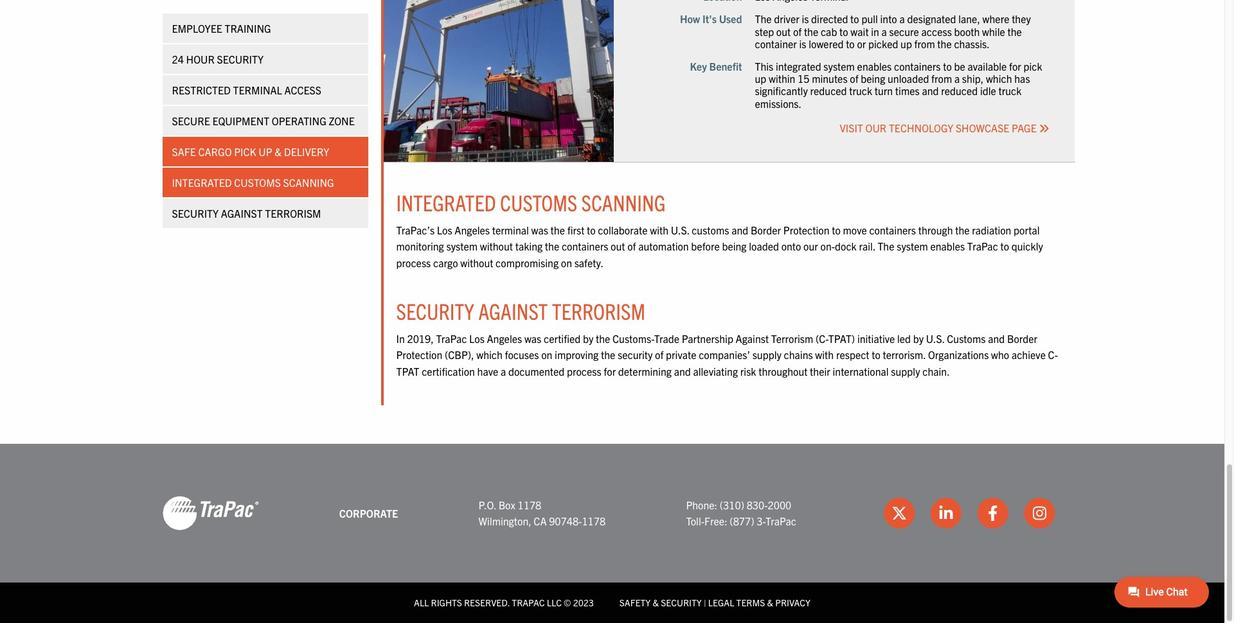 Task type: locate. For each thing, give the bounding box(es) containing it.
integrated customs scanning down safe cargo pick up & delivery
[[172, 176, 334, 188]]

and right customs on the top right
[[732, 224, 749, 236]]

24 hour security link
[[162, 44, 368, 73]]

1 vertical spatial was
[[525, 332, 542, 345]]

1 horizontal spatial which
[[987, 72, 1013, 85]]

taking
[[516, 240, 543, 253]]

0 vertical spatial terrorism
[[265, 206, 321, 219]]

has
[[1015, 72, 1031, 85]]

0 horizontal spatial against
[[221, 206, 263, 219]]

of down trade
[[655, 349, 664, 362]]

led
[[898, 332, 911, 345]]

p.o. box 1178 wilmington, ca 90748-1178
[[479, 499, 606, 528]]

for inside 'this integrated system enables containers to be available for pick up within 15 minutes of being unloaded from a ship, which has significantly reduced truck turn times and reduced idle truck emissions.'
[[1010, 60, 1022, 73]]

the inside trapac's los angeles terminal was the first to collaborate with u.s. customs and border protection to move containers through the radiation portal monitoring system without taking the containers out of automation before being loaded onto our on-dock rail. the system enables trapac to quickly process cargo without compromising on safety.
[[878, 240, 895, 253]]

0 horizontal spatial being
[[722, 240, 747, 253]]

angeles up focuses
[[487, 332, 522, 345]]

on up documented at the left bottom of page
[[542, 349, 553, 362]]

restricted terminal access link
[[162, 75, 368, 104]]

2 horizontal spatial terrorism
[[772, 332, 814, 345]]

organizations
[[929, 349, 989, 362]]

0 horizontal spatial with
[[650, 224, 669, 236]]

out right the step
[[777, 25, 791, 38]]

border up achieve
[[1008, 332, 1038, 345]]

1 vertical spatial 1178
[[582, 515, 606, 528]]

on
[[561, 256, 572, 269], [542, 349, 553, 362]]

1 vertical spatial supply
[[892, 365, 921, 378]]

protection inside in 2019, trapac los angeles was certified by the customs-trade partnership against terrorism (c-tpat) initiative led by u.s. customs and border protection (cbp), which focuses on improving the security of private companies' supply chains with respect to terrorism. organizations who achieve c- tpat certification have a documented process for determining and alleviating risk throughout their international supply chain.
[[396, 349, 443, 362]]

enables down picked
[[858, 60, 892, 73]]

being right before
[[722, 240, 747, 253]]

0 vertical spatial with
[[650, 224, 669, 236]]

containers up times
[[895, 60, 941, 73]]

protection up 'our'
[[784, 224, 830, 236]]

1 vertical spatial for
[[604, 365, 616, 378]]

and up who
[[989, 332, 1005, 345]]

0 horizontal spatial for
[[604, 365, 616, 378]]

protection down 2019,
[[396, 349, 443, 362]]

certified
[[544, 332, 581, 345]]

1 vertical spatial on
[[542, 349, 553, 362]]

0 horizontal spatial scanning
[[283, 176, 334, 188]]

0 horizontal spatial terrorism
[[265, 206, 321, 219]]

up
[[259, 145, 272, 158]]

a
[[900, 13, 905, 25], [882, 25, 887, 38], [955, 72, 960, 85], [501, 365, 506, 378]]

and down private
[[674, 365, 691, 378]]

1 horizontal spatial being
[[861, 72, 886, 85]]

1178 up ca
[[518, 499, 542, 512]]

1 vertical spatial being
[[722, 240, 747, 253]]

being inside 'this integrated system enables containers to be available for pick up within 15 minutes of being unloaded from a ship, which has significantly reduced truck turn times and reduced idle truck emissions.'
[[861, 72, 886, 85]]

terrorism up customs-
[[552, 297, 646, 325]]

being left unloaded
[[861, 72, 886, 85]]

1 vertical spatial with
[[816, 349, 834, 362]]

0 horizontal spatial security against terrorism
[[172, 206, 321, 219]]

a right the into
[[900, 13, 905, 25]]

2 reduced from the left
[[942, 85, 978, 97]]

0 horizontal spatial protection
[[396, 349, 443, 362]]

this
[[755, 60, 774, 73]]

u.s. up automation
[[671, 224, 690, 236]]

onto
[[782, 240, 802, 253]]

1 horizontal spatial process
[[567, 365, 602, 378]]

2 vertical spatial trapac
[[766, 515, 797, 528]]

for inside in 2019, trapac los angeles was certified by the customs-trade partnership against terrorism (c-tpat) initiative led by u.s. customs and border protection (cbp), which focuses on improving the security of private companies' supply chains with respect to terrorism. organizations who achieve c- tpat certification have a documented process for determining and alleviating risk throughout their international supply chain.
[[604, 365, 616, 378]]

wait
[[851, 25, 869, 38]]

0 vertical spatial 1178
[[518, 499, 542, 512]]

terrorism
[[265, 206, 321, 219], [552, 297, 646, 325], [772, 332, 814, 345]]

security up 2019,
[[396, 297, 475, 325]]

1 horizontal spatial by
[[914, 332, 924, 345]]

free:
[[705, 515, 728, 528]]

and right times
[[923, 85, 939, 97]]

integrated up trapac's
[[396, 189, 496, 216]]

2 horizontal spatial &
[[768, 598, 774, 609]]

restricted terminal access
[[172, 83, 322, 96]]

llc
[[547, 598, 562, 609]]

los inside trapac's los angeles terminal was the first to collaborate with u.s. customs and border protection to move containers through the radiation portal monitoring system without taking the containers out of automation before being loaded onto our on-dock rail. the system enables trapac to quickly process cargo without compromising on safety.
[[437, 224, 453, 236]]

security up restricted terminal access
[[217, 52, 264, 65]]

scanning up collaborate
[[582, 189, 666, 216]]

1 vertical spatial enables
[[931, 240, 965, 253]]

0 horizontal spatial truck
[[850, 85, 873, 97]]

0 vertical spatial is
[[802, 13, 809, 25]]

to left be
[[944, 60, 952, 73]]

2000
[[768, 499, 792, 512]]

reduced right 15 on the right top
[[811, 85, 847, 97]]

1 vertical spatial process
[[567, 365, 602, 378]]

employee training
[[172, 21, 271, 34]]

0 vertical spatial enables
[[858, 60, 892, 73]]

containers up rail.
[[870, 224, 916, 236]]

chain.
[[923, 365, 950, 378]]

border
[[751, 224, 781, 236], [1008, 332, 1038, 345]]

0 vertical spatial without
[[480, 240, 513, 253]]

2 truck from the left
[[999, 85, 1022, 97]]

process down monitoring
[[396, 256, 431, 269]]

secure
[[172, 114, 210, 127]]

terrorism down integrated customs scanning link
[[265, 206, 321, 219]]

1 vertical spatial against
[[479, 297, 548, 325]]

all rights reserved. trapac llc © 2023
[[414, 598, 594, 609]]

the inside the driver is directed to pull into a designated lane, where they step out of the cab to wait in a secure access booth while the container is lowered to or picked up from the chassis.
[[755, 13, 772, 25]]

process inside in 2019, trapac los angeles was certified by the customs-trade partnership against terrorism (c-tpat) initiative led by u.s. customs and border protection (cbp), which focuses on improving the security of private companies' supply chains with respect to terrorism. organizations who achieve c- tpat certification have a documented process for determining and alleviating risk throughout their international supply chain.
[[567, 365, 602, 378]]

0 vertical spatial up
[[901, 37, 913, 50]]

trade
[[655, 332, 680, 345]]

this integrated system enables containers to be available for pick up within 15 minutes of being unloaded from a ship, which has significantly reduced truck turn times and reduced idle truck emissions.
[[755, 60, 1043, 110]]

border up the "loaded" at the right top of the page
[[751, 224, 781, 236]]

significantly
[[755, 85, 808, 97]]

0 horizontal spatial up
[[755, 72, 767, 85]]

1178 right ca
[[582, 515, 606, 528]]

0 horizontal spatial which
[[477, 349, 503, 362]]

1 horizontal spatial reduced
[[942, 85, 978, 97]]

1 vertical spatial angeles
[[487, 332, 522, 345]]

the right through
[[956, 224, 970, 236]]

security inside footer
[[661, 598, 702, 609]]

trapac inside phone: (310) 830-2000 toll-free: (877) 3-trapac
[[766, 515, 797, 528]]

enables down through
[[931, 240, 965, 253]]

supply up throughout
[[753, 349, 782, 362]]

0 vertical spatial for
[[1010, 60, 1022, 73]]

2 horizontal spatial customs
[[948, 332, 986, 345]]

lane,
[[959, 13, 981, 25]]

protection inside trapac's los angeles terminal was the first to collaborate with u.s. customs and border protection to move containers through the radiation portal monitoring system without taking the containers out of automation before being loaded onto our on-dock rail. the system enables trapac to quickly process cargo without compromising on safety.
[[784, 224, 830, 236]]

into
[[881, 13, 898, 25]]

on left safety.
[[561, 256, 572, 269]]

with up automation
[[650, 224, 669, 236]]

by right led
[[914, 332, 924, 345]]

security against terrorism link
[[162, 198, 368, 228]]

0 horizontal spatial by
[[583, 332, 594, 345]]

los right trapac's
[[437, 224, 453, 236]]

the
[[804, 25, 819, 38], [1008, 25, 1023, 38], [938, 37, 952, 50], [551, 224, 565, 236], [956, 224, 970, 236], [545, 240, 560, 253], [596, 332, 611, 345], [601, 349, 616, 362]]

for left the determining
[[604, 365, 616, 378]]

2 vertical spatial against
[[736, 332, 769, 345]]

0 vertical spatial process
[[396, 256, 431, 269]]

of right "minutes"
[[850, 72, 859, 85]]

0 vertical spatial which
[[987, 72, 1013, 85]]

0 horizontal spatial the
[[755, 13, 772, 25]]

customs inside in 2019, trapac los angeles was certified by the customs-trade partnership against terrorism (c-tpat) initiative led by u.s. customs and border protection (cbp), which focuses on improving the security of private companies' supply chains with respect to terrorism. organizations who achieve c- tpat certification have a documented process for determining and alleviating risk throughout their international supply chain.
[[948, 332, 986, 345]]

reserved.
[[464, 598, 510, 609]]

u.s. inside trapac's los angeles terminal was the first to collaborate with u.s. customs and border protection to move containers through the radiation portal monitoring system without taking the containers out of automation before being loaded onto our on-dock rail. the system enables trapac to quickly process cargo without compromising on safety.
[[671, 224, 690, 236]]

u.s. up organizations on the bottom of the page
[[927, 332, 945, 345]]

ca
[[534, 515, 547, 528]]

1 vertical spatial los
[[470, 332, 485, 345]]

0 vertical spatial u.s.
[[671, 224, 690, 236]]

process down improving
[[567, 365, 602, 378]]

who
[[992, 349, 1010, 362]]

which left has
[[987, 72, 1013, 85]]

private
[[666, 349, 697, 362]]

0 vertical spatial on
[[561, 256, 572, 269]]

rail.
[[859, 240, 876, 253]]

1 horizontal spatial terrorism
[[552, 297, 646, 325]]

0 vertical spatial angeles
[[455, 224, 490, 236]]

container
[[755, 37, 797, 50]]

1 horizontal spatial enables
[[931, 240, 965, 253]]

security left |
[[661, 598, 702, 609]]

trapac up (cbp),
[[436, 332, 467, 345]]

of inside the driver is directed to pull into a designated lane, where they step out of the cab to wait in a secure access booth while the container is lowered to or picked up from the chassis.
[[794, 25, 802, 38]]

security down safe
[[172, 206, 219, 219]]

pick
[[234, 145, 256, 158]]

0 vertical spatial border
[[751, 224, 781, 236]]

integrated down cargo on the left of page
[[172, 176, 232, 188]]

1 vertical spatial security against terrorism
[[396, 297, 646, 325]]

up right picked
[[901, 37, 913, 50]]

truck right idle
[[999, 85, 1022, 97]]

up inside 'this integrated system enables containers to be available for pick up within 15 minutes of being unloaded from a ship, which has significantly reduced truck turn times and reduced idle truck emissions.'
[[755, 72, 767, 85]]

in 2019, trapac los angeles was certified by the customs-trade partnership against terrorism (c-tpat) initiative led by u.s. customs and border protection (cbp), which focuses on improving the security of private companies' supply chains with respect to terrorism. organizations who achieve c- tpat certification have a documented process for determining and alleviating risk throughout their international supply chain.
[[396, 332, 1059, 378]]

truck left turn
[[850, 85, 873, 97]]

safety & security link
[[620, 598, 702, 609]]

0 vertical spatial security against terrorism
[[172, 206, 321, 219]]

1 horizontal spatial trapac
[[766, 515, 797, 528]]

0 vertical spatial protection
[[784, 224, 830, 236]]

0 vertical spatial trapac
[[968, 240, 999, 253]]

quickly
[[1012, 240, 1044, 253]]

employee training link
[[162, 13, 368, 42]]

of inside 'this integrated system enables containers to be available for pick up within 15 minutes of being unloaded from a ship, which has significantly reduced truck turn times and reduced idle truck emissions.'
[[850, 72, 859, 85]]

& right terms
[[768, 598, 774, 609]]

within
[[769, 72, 796, 85]]

1 horizontal spatial system
[[824, 60, 855, 73]]

was inside in 2019, trapac los angeles was certified by the customs-trade partnership against terrorism (c-tpat) initiative led by u.s. customs and border protection (cbp), which focuses on improving the security of private companies' supply chains with respect to terrorism. organizations who achieve c- tpat certification have a documented process for determining and alleviating risk throughout their international supply chain.
[[525, 332, 542, 345]]

the left cab
[[804, 25, 819, 38]]

1 vertical spatial is
[[800, 37, 807, 50]]

from left be
[[932, 72, 953, 85]]

security against terrorism down integrated customs scanning link
[[172, 206, 321, 219]]

1 horizontal spatial up
[[901, 37, 913, 50]]

0 horizontal spatial on
[[542, 349, 553, 362]]

integrated customs scanning
[[172, 176, 334, 188], [396, 189, 666, 216]]

emissions.
[[755, 97, 802, 110]]

u.s.
[[671, 224, 690, 236], [927, 332, 945, 345]]

los inside in 2019, trapac los angeles was certified by the customs-trade partnership against terrorism (c-tpat) initiative led by u.s. customs and border protection (cbp), which focuses on improving the security of private companies' supply chains with respect to terrorism. organizations who achieve c- tpat certification have a documented process for determining and alleviating risk throughout their international supply chain.
[[470, 332, 485, 345]]

1 horizontal spatial on
[[561, 256, 572, 269]]

terrorism up chains
[[772, 332, 814, 345]]

1 horizontal spatial u.s.
[[927, 332, 945, 345]]

in
[[872, 25, 880, 38]]

booth
[[955, 25, 980, 38]]

0 horizontal spatial integrated
[[172, 176, 232, 188]]

step
[[755, 25, 774, 38]]

0 horizontal spatial trapac
[[436, 332, 467, 345]]

the left the booth
[[938, 37, 952, 50]]

system up cargo
[[447, 240, 478, 253]]

dock
[[835, 240, 857, 253]]

reduced down be
[[942, 85, 978, 97]]

2 vertical spatial terrorism
[[772, 332, 814, 345]]

0 vertical spatial containers
[[895, 60, 941, 73]]

is up integrated on the right of the page
[[800, 37, 807, 50]]

without right cargo
[[461, 256, 494, 269]]

visit our technology showcase page link
[[840, 121, 1050, 134]]

1 horizontal spatial out
[[777, 25, 791, 38]]

integrated inside integrated customs scanning link
[[172, 176, 232, 188]]

for left the pick
[[1010, 60, 1022, 73]]

0 horizontal spatial los
[[437, 224, 453, 236]]

safe cargo pick up & delivery
[[172, 145, 330, 158]]

0 vertical spatial los
[[437, 224, 453, 236]]

integrated
[[776, 60, 822, 73]]

0 horizontal spatial process
[[396, 256, 431, 269]]

system down lowered
[[824, 60, 855, 73]]

1 vertical spatial without
[[461, 256, 494, 269]]

security against terrorism up focuses
[[396, 297, 646, 325]]

trapac inside trapac's los angeles terminal was the first to collaborate with u.s. customs and border protection to move containers through the radiation portal monitoring system without taking the containers out of automation before being loaded onto our on-dock rail. the system enables trapac to quickly process cargo without compromising on safety.
[[968, 240, 999, 253]]

0 horizontal spatial out
[[611, 240, 625, 253]]

1 vertical spatial trapac
[[436, 332, 467, 345]]

secure
[[890, 25, 920, 38]]

from inside the driver is directed to pull into a designated lane, where they step out of the cab to wait in a secure access booth while the container is lowered to or picked up from the chassis.
[[915, 37, 936, 50]]

by up improving
[[583, 332, 594, 345]]

and inside 'this integrated system enables containers to be available for pick up within 15 minutes of being unloaded from a ship, which has significantly reduced truck turn times and reduced idle truck emissions.'
[[923, 85, 939, 97]]

out down collaborate
[[611, 240, 625, 253]]

0 vertical spatial the
[[755, 13, 772, 25]]

0 horizontal spatial border
[[751, 224, 781, 236]]

1 vertical spatial which
[[477, 349, 503, 362]]

is right driver
[[802, 13, 809, 25]]

footer
[[0, 445, 1225, 624]]

by
[[583, 332, 594, 345], [914, 332, 924, 345]]

against inside in 2019, trapac los angeles was certified by the customs-trade partnership against terrorism (c-tpat) initiative led by u.s. customs and border protection (cbp), which focuses on improving the security of private companies' supply chains with respect to terrorism. organizations who achieve c- tpat certification have a documented process for determining and alleviating risk throughout their international supply chain.
[[736, 332, 769, 345]]

customs down safe cargo pick up & delivery
[[234, 176, 281, 188]]

customs up terminal
[[500, 189, 578, 216]]

integrated customs scanning up terminal
[[396, 189, 666, 216]]

lowered
[[809, 37, 844, 50]]

1 vertical spatial the
[[878, 240, 895, 253]]

without
[[480, 240, 513, 253], [461, 256, 494, 269]]

24 hour security
[[172, 52, 264, 65]]

1 vertical spatial border
[[1008, 332, 1038, 345]]

was
[[532, 224, 549, 236], [525, 332, 542, 345]]

1 horizontal spatial the
[[878, 240, 895, 253]]

0 vertical spatial out
[[777, 25, 791, 38]]

against up companies'
[[736, 332, 769, 345]]

security
[[618, 349, 653, 362]]

compromising
[[496, 256, 559, 269]]

against up focuses
[[479, 297, 548, 325]]

the right rail.
[[878, 240, 895, 253]]

equipment
[[212, 114, 270, 127]]

2 by from the left
[[914, 332, 924, 345]]

1 horizontal spatial truck
[[999, 85, 1022, 97]]

international
[[833, 365, 889, 378]]

up
[[901, 37, 913, 50], [755, 72, 767, 85]]

1 vertical spatial up
[[755, 72, 767, 85]]

0 horizontal spatial u.s.
[[671, 224, 690, 236]]

0 horizontal spatial supply
[[753, 349, 782, 362]]

the
[[755, 13, 772, 25], [878, 240, 895, 253]]

which up 'have'
[[477, 349, 503, 362]]

15
[[798, 72, 810, 85]]

was up 'taking'
[[532, 224, 549, 236]]

against down integrated customs scanning link
[[221, 206, 263, 219]]

out inside the driver is directed to pull into a designated lane, where they step out of the cab to wait in a secure access booth while the container is lowered to or picked up from the chassis.
[[777, 25, 791, 38]]

trapac down radiation
[[968, 240, 999, 253]]

secure equipment operating zone link
[[162, 105, 368, 135]]

1 truck from the left
[[850, 85, 873, 97]]

out inside trapac's los angeles terminal was the first to collaborate with u.s. customs and border protection to move containers through the radiation portal monitoring system without taking the containers out of automation before being loaded onto our on-dock rail. the system enables trapac to quickly process cargo without compromising on safety.
[[611, 240, 625, 253]]

containers up safety.
[[562, 240, 609, 253]]

up left within
[[755, 72, 767, 85]]

1 reduced from the left
[[811, 85, 847, 97]]

a right 'have'
[[501, 365, 506, 378]]

1 vertical spatial protection
[[396, 349, 443, 362]]

1 horizontal spatial border
[[1008, 332, 1038, 345]]

restricted
[[172, 83, 231, 96]]

which inside 'this integrated system enables containers to be available for pick up within 15 minutes of being unloaded from a ship, which has significantly reduced truck turn times and reduced idle truck emissions.'
[[987, 72, 1013, 85]]

on inside trapac's los angeles terminal was the first to collaborate with u.s. customs and border protection to move containers through the radiation portal monitoring system without taking the containers out of automation before being loaded onto our on-dock rail. the system enables trapac to quickly process cargo without compromising on safety.
[[561, 256, 572, 269]]

angeles inside trapac's los angeles terminal was the first to collaborate with u.s. customs and border protection to move containers through the radiation portal monitoring system without taking the containers out of automation before being loaded onto our on-dock rail. the system enables trapac to quickly process cargo without compromising on safety.
[[455, 224, 490, 236]]

showcase
[[956, 121, 1010, 134]]

a left ship,
[[955, 72, 960, 85]]

available
[[968, 60, 1007, 73]]

phone: (310) 830-2000 toll-free: (877) 3-trapac
[[686, 499, 797, 528]]

system
[[824, 60, 855, 73], [447, 240, 478, 253], [897, 240, 929, 253]]

1 horizontal spatial los
[[470, 332, 485, 345]]

was up focuses
[[525, 332, 542, 345]]

1 horizontal spatial customs
[[500, 189, 578, 216]]

0 horizontal spatial &
[[275, 145, 282, 158]]

los up (cbp),
[[470, 332, 485, 345]]

process
[[396, 256, 431, 269], [567, 365, 602, 378]]

was inside trapac's los angeles terminal was the first to collaborate with u.s. customs and border protection to move containers through the radiation portal monitoring system without taking the containers out of automation before being loaded onto our on-dock rail. the system enables trapac to quickly process cargo without compromising on safety.
[[532, 224, 549, 236]]

with down the (c-
[[816, 349, 834, 362]]

safety
[[620, 598, 651, 609]]

0 vertical spatial supply
[[753, 349, 782, 362]]

automation
[[639, 240, 689, 253]]

the left driver
[[755, 13, 772, 25]]

of left lowered
[[794, 25, 802, 38]]

against
[[221, 206, 263, 219], [479, 297, 548, 325], [736, 332, 769, 345]]

of down collaborate
[[628, 240, 636, 253]]

wilmington,
[[479, 515, 532, 528]]

from down designated at the right
[[915, 37, 936, 50]]

customs up organizations on the bottom of the page
[[948, 332, 986, 345]]

& right safety
[[653, 598, 659, 609]]



Task type: vqa. For each thing, say whether or not it's contained in the screenshot.
the bottommost vessel
no



Task type: describe. For each thing, give the bounding box(es) containing it.
minutes
[[812, 72, 848, 85]]

u.s. inside in 2019, trapac los angeles was certified by the customs-trade partnership against terrorism (c-tpat) initiative led by u.s. customs and border protection (cbp), which focuses on improving the security of private companies' supply chains with respect to terrorism. organizations who achieve c- tpat certification have a documented process for determining and alleviating risk throughout their international supply chain.
[[927, 332, 945, 345]]

before
[[692, 240, 720, 253]]

trapac's
[[396, 224, 435, 236]]

improving
[[555, 349, 599, 362]]

how it's used
[[680, 13, 742, 25]]

safety.
[[575, 256, 604, 269]]

privacy
[[776, 598, 811, 609]]

of inside in 2019, trapac los angeles was certified by the customs-trade partnership against terrorism (c-tpat) initiative led by u.s. customs and border protection (cbp), which focuses on improving the security of private companies' supply chains with respect to terrorism. organizations who achieve c- tpat certification have a documented process for determining and alleviating risk throughout their international supply chain.
[[655, 349, 664, 362]]

partnership
[[682, 332, 734, 345]]

to up on-
[[832, 224, 841, 236]]

trapac inside in 2019, trapac los angeles was certified by the customs-trade partnership against terrorism (c-tpat) initiative led by u.s. customs and border protection (cbp), which focuses on improving the security of private companies' supply chains with respect to terrorism. organizations who achieve c- tpat certification have a documented process for determining and alleviating risk throughout their international supply chain.
[[436, 332, 467, 345]]

security inside the 24 hour security "link"
[[217, 52, 264, 65]]

(cbp),
[[445, 349, 474, 362]]

from inside 'this integrated system enables containers to be available for pick up within 15 minutes of being unloaded from a ship, which has significantly reduced truck turn times and reduced idle truck emissions.'
[[932, 72, 953, 85]]

zone
[[329, 114, 355, 127]]

collaborate
[[598, 224, 648, 236]]

throughout
[[759, 365, 808, 378]]

(c-
[[816, 332, 829, 345]]

customs
[[692, 224, 730, 236]]

a inside in 2019, trapac los angeles was certified by the customs-trade partnership against terrorism (c-tpat) initiative led by u.s. customs and border protection (cbp), which focuses on improving the security of private companies' supply chains with respect to terrorism. organizations who achieve c- tpat certification have a documented process for determining and alleviating risk throughout their international supply chain.
[[501, 365, 506, 378]]

p.o.
[[479, 499, 496, 512]]

0 horizontal spatial customs
[[234, 176, 281, 188]]

tpat
[[396, 365, 420, 378]]

delivery
[[284, 145, 330, 158]]

corporate image
[[162, 496, 259, 532]]

1 vertical spatial terrorism
[[552, 297, 646, 325]]

830-
[[747, 499, 768, 512]]

to inside in 2019, trapac los angeles was certified by the customs-trade partnership against terrorism (c-tpat) initiative led by u.s. customs and border protection (cbp), which focuses on improving the security of private companies' supply chains with respect to terrorism. organizations who achieve c- tpat certification have a documented process for determining and alleviating risk throughout their international supply chain.
[[872, 349, 881, 362]]

containers inside 'this integrated system enables containers to be available for pick up within 15 minutes of being unloaded from a ship, which has significantly reduced truck turn times and reduced idle truck emissions.'
[[895, 60, 941, 73]]

and inside trapac's los angeles terminal was the first to collaborate with u.s. customs and border protection to move containers through the radiation portal monitoring system without taking the containers out of automation before being loaded onto our on-dock rail. the system enables trapac to quickly process cargo without compromising on safety.
[[732, 224, 749, 236]]

terrorism inside security against terrorism link
[[265, 206, 321, 219]]

border inside in 2019, trapac los angeles was certified by the customs-trade partnership against terrorism (c-tpat) initiative led by u.s. customs and border protection (cbp), which focuses on improving the security of private companies' supply chains with respect to terrorism. organizations who achieve c- tpat certification have a documented process for determining and alleviating risk throughout their international supply chain.
[[1008, 332, 1038, 345]]

1 horizontal spatial &
[[653, 598, 659, 609]]

in
[[396, 332, 405, 345]]

picked
[[869, 37, 899, 50]]

toll-
[[686, 515, 705, 528]]

their
[[810, 365, 831, 378]]

achieve
[[1012, 349, 1046, 362]]

on-
[[821, 240, 835, 253]]

up inside the driver is directed to pull into a designated lane, where they step out of the cab to wait in a secure access booth while the container is lowered to or picked up from the chassis.
[[901, 37, 913, 50]]

0 horizontal spatial integrated customs scanning
[[172, 176, 334, 188]]

unloaded
[[888, 72, 930, 85]]

terrorism inside in 2019, trapac los angeles was certified by the customs-trade partnership against terrorism (c-tpat) initiative led by u.s. customs and border protection (cbp), which focuses on improving the security of private companies' supply chains with respect to terrorism. organizations who achieve c- tpat certification have a documented process for determining and alleviating risk throughout their international supply chain.
[[772, 332, 814, 345]]

enables inside 'this integrated system enables containers to be available for pick up within 15 minutes of being unloaded from a ship, which has significantly reduced truck turn times and reduced idle truck emissions.'
[[858, 60, 892, 73]]

have
[[478, 365, 499, 378]]

of inside trapac's los angeles terminal was the first to collaborate with u.s. customs and border protection to move containers through the radiation portal monitoring system without taking the containers out of automation before being loaded onto our on-dock rail. the system enables trapac to quickly process cargo without compromising on safety.
[[628, 240, 636, 253]]

key
[[690, 60, 707, 73]]

to down radiation
[[1001, 240, 1010, 253]]

safe
[[172, 145, 196, 158]]

secure equipment operating zone
[[172, 114, 355, 127]]

loaded
[[749, 240, 779, 253]]

cargo
[[198, 145, 232, 158]]

all
[[414, 598, 429, 609]]

1 horizontal spatial integrated customs scanning
[[396, 189, 666, 216]]

initiative
[[858, 332, 895, 345]]

safety & security | legal terms & privacy
[[620, 598, 811, 609]]

process inside trapac's los angeles terminal was the first to collaborate with u.s. customs and border protection to move containers through the radiation portal monitoring system without taking the containers out of automation before being loaded onto our on-dock rail. the system enables trapac to quickly process cargo without compromising on safety.
[[396, 256, 431, 269]]

with inside in 2019, trapac los angeles was certified by the customs-trade partnership against terrorism (c-tpat) initiative led by u.s. customs and border protection (cbp), which focuses on improving the security of private companies' supply chains with respect to terrorism. organizations who achieve c- tpat certification have a documented process for determining and alleviating risk throughout their international supply chain.
[[816, 349, 834, 362]]

2 horizontal spatial system
[[897, 240, 929, 253]]

system inside 'this integrated system enables containers to be available for pick up within 15 minutes of being unloaded from a ship, which has significantly reduced truck turn times and reduced idle truck emissions.'
[[824, 60, 855, 73]]

1 horizontal spatial scanning
[[582, 189, 666, 216]]

footer containing p.o. box 1178
[[0, 445, 1225, 624]]

directed
[[812, 13, 849, 25]]

respect
[[837, 349, 870, 362]]

1 horizontal spatial supply
[[892, 365, 921, 378]]

terminal
[[492, 224, 529, 236]]

the left first
[[551, 224, 565, 236]]

through
[[919, 224, 953, 236]]

our
[[804, 240, 819, 253]]

a right in
[[882, 25, 887, 38]]

monitoring
[[396, 240, 444, 253]]

1 vertical spatial containers
[[870, 224, 916, 236]]

driver
[[774, 13, 800, 25]]

0 horizontal spatial system
[[447, 240, 478, 253]]

(310)
[[720, 499, 745, 512]]

page
[[1012, 121, 1037, 134]]

pull
[[862, 13, 878, 25]]

legal
[[709, 598, 735, 609]]

our
[[866, 121, 887, 134]]

on inside in 2019, trapac los angeles was certified by the customs-trade partnership against terrorism (c-tpat) initiative led by u.s. customs and border protection (cbp), which focuses on improving the security of private companies' supply chains with respect to terrorism. organizations who achieve c- tpat certification have a documented process for determining and alleviating risk throughout their international supply chain.
[[542, 349, 553, 362]]

times
[[896, 85, 920, 97]]

3-
[[757, 515, 766, 528]]

0 vertical spatial against
[[221, 206, 263, 219]]

ship,
[[963, 72, 984, 85]]

©
[[564, 598, 571, 609]]

security inside security against terrorism link
[[172, 206, 219, 219]]

|
[[704, 598, 707, 609]]

to right cab
[[840, 25, 849, 38]]

the right while
[[1008, 25, 1023, 38]]

terrorism.
[[883, 349, 926, 362]]

which inside in 2019, trapac los angeles was certified by the customs-trade partnership against terrorism (c-tpat) initiative led by u.s. customs and border protection (cbp), which focuses on improving the security of private companies' supply chains with respect to terrorism. organizations who achieve c- tpat certification have a documented process for determining and alleviating risk throughout their international supply chain.
[[477, 349, 503, 362]]

2019,
[[407, 332, 434, 345]]

1 horizontal spatial security against terrorism
[[396, 297, 646, 325]]

companies'
[[699, 349, 751, 362]]

radiation
[[973, 224, 1012, 236]]

risk
[[741, 365, 757, 378]]

key benefit
[[690, 60, 742, 73]]

angeles inside in 2019, trapac los angeles was certified by the customs-trade partnership against terrorism (c-tpat) initiative led by u.s. customs and border protection (cbp), which focuses on improving the security of private companies' supply chains with respect to terrorism. organizations who achieve c- tpat certification have a documented process for determining and alleviating risk throughout their international supply chain.
[[487, 332, 522, 345]]

used
[[719, 13, 742, 25]]

1 horizontal spatial against
[[479, 297, 548, 325]]

to left or
[[846, 37, 855, 50]]

rights
[[431, 598, 462, 609]]

the driver is directed to pull into a designated lane, where they step out of the cab to wait in a secure access booth while the container is lowered to or picked up from the chassis.
[[755, 13, 1032, 50]]

access
[[922, 25, 952, 38]]

with inside trapac's los angeles terminal was the first to collaborate with u.s. customs and border protection to move containers through the radiation portal monitoring system without taking the containers out of automation before being loaded onto our on-dock rail. the system enables trapac to quickly process cargo without compromising on safety.
[[650, 224, 669, 236]]

border inside trapac's los angeles terminal was the first to collaborate with u.s. customs and border protection to move containers through the radiation portal monitoring system without taking the containers out of automation before being loaded onto our on-dock rail. the system enables trapac to quickly process cargo without compromising on safety.
[[751, 224, 781, 236]]

chains
[[784, 349, 813, 362]]

terms
[[737, 598, 766, 609]]

1 by from the left
[[583, 332, 594, 345]]

turn
[[875, 85, 893, 97]]

0 horizontal spatial 1178
[[518, 499, 542, 512]]

the left security
[[601, 349, 616, 362]]

they
[[1012, 13, 1032, 25]]

the left customs-
[[596, 332, 611, 345]]

be
[[955, 60, 966, 73]]

it's
[[703, 13, 717, 25]]

solid image
[[1040, 123, 1050, 134]]

box
[[499, 499, 516, 512]]

move
[[843, 224, 867, 236]]

or
[[858, 37, 867, 50]]

2 vertical spatial containers
[[562, 240, 609, 253]]

tpat)
[[829, 332, 856, 345]]

integrated customs scanning link
[[162, 167, 368, 197]]

being inside trapac's los angeles terminal was the first to collaborate with u.s. customs and border protection to move containers through the radiation portal monitoring system without taking the containers out of automation before being loaded onto our on-dock rail. the system enables trapac to quickly process cargo without compromising on safety.
[[722, 240, 747, 253]]

1 horizontal spatial integrated
[[396, 189, 496, 216]]

to inside 'this integrated system enables containers to be available for pick up within 15 minutes of being unloaded from a ship, which has significantly reduced truck turn times and reduced idle truck emissions.'
[[944, 60, 952, 73]]

the right 'taking'
[[545, 240, 560, 253]]

to left pull
[[851, 13, 860, 25]]

1 horizontal spatial 1178
[[582, 515, 606, 528]]

safe cargo pick up & delivery link
[[162, 136, 368, 166]]

a inside 'this integrated system enables containers to be available for pick up within 15 minutes of being unloaded from a ship, which has significantly reduced truck turn times and reduced idle truck emissions.'
[[955, 72, 960, 85]]

while
[[983, 25, 1006, 38]]

to right first
[[587, 224, 596, 236]]

cargo
[[433, 256, 458, 269]]

(877)
[[730, 515, 755, 528]]

enables inside trapac's los angeles terminal was the first to collaborate with u.s. customs and border protection to move containers through the radiation portal monitoring system without taking the containers out of automation before being loaded onto our on-dock rail. the system enables trapac to quickly process cargo without compromising on safety.
[[931, 240, 965, 253]]



